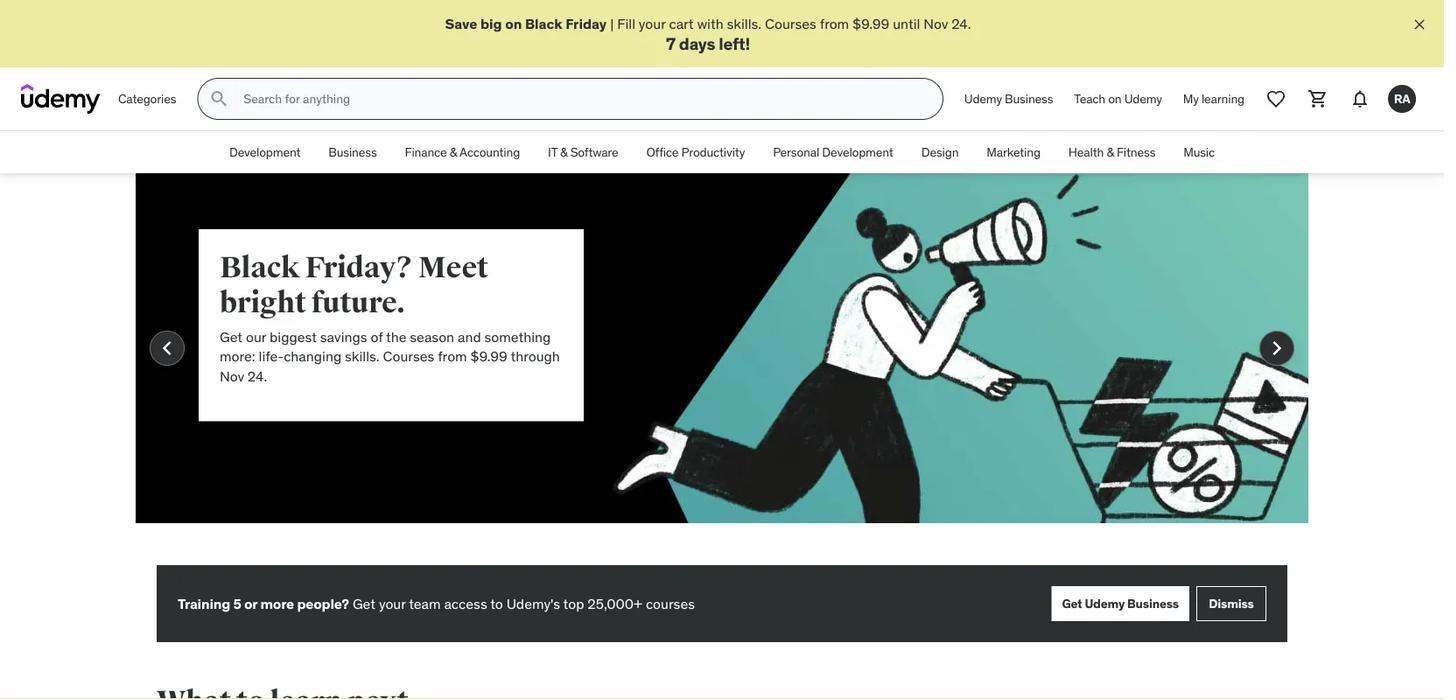 Task type: locate. For each thing, give the bounding box(es) containing it.
to
[[491, 595, 503, 613]]

black up our
[[220, 250, 300, 286]]

$9.99 inside save big on black friday | fill your cart with skills. courses from $9.99 until nov 24. 7 days left!
[[853, 14, 890, 32]]

1 horizontal spatial from
[[820, 14, 850, 32]]

it & software
[[548, 144, 619, 160]]

3 & from the left
[[1107, 144, 1114, 160]]

$9.99 left until
[[853, 14, 890, 32]]

from down and
[[438, 348, 467, 366]]

1 horizontal spatial skills.
[[727, 14, 762, 32]]

business
[[1005, 91, 1054, 107], [329, 144, 377, 160], [1128, 596, 1179, 612]]

24. down the life- on the left of the page
[[248, 367, 267, 385]]

from left until
[[820, 14, 850, 32]]

$9.99
[[853, 14, 890, 32], [471, 348, 508, 366]]

bright
[[220, 285, 306, 321]]

black left friday
[[525, 14, 563, 32]]

more:
[[220, 348, 255, 366]]

0 horizontal spatial development
[[229, 144, 301, 160]]

people?
[[297, 595, 349, 613]]

nov down more:
[[220, 367, 244, 385]]

0 horizontal spatial your
[[379, 595, 406, 613]]

my
[[1184, 91, 1199, 107]]

accounting
[[460, 144, 520, 160]]

your left team
[[379, 595, 406, 613]]

1 vertical spatial 24.
[[248, 367, 267, 385]]

design
[[922, 144, 959, 160]]

nov right until
[[924, 14, 949, 32]]

7
[[666, 33, 676, 54]]

productivity
[[682, 144, 745, 160]]

0 horizontal spatial $9.99
[[471, 348, 508, 366]]

udemy image
[[21, 84, 101, 114]]

1 horizontal spatial development
[[822, 144, 894, 160]]

wishlist image
[[1266, 89, 1287, 110]]

24. right until
[[952, 14, 971, 32]]

skills.
[[727, 14, 762, 32], [345, 348, 380, 366]]

1 vertical spatial $9.99
[[471, 348, 508, 366]]

development link
[[215, 132, 315, 174]]

1 vertical spatial black
[[220, 250, 300, 286]]

0 vertical spatial 24.
[[952, 14, 971, 32]]

your right the fill
[[639, 14, 666, 32]]

health
[[1069, 144, 1104, 160]]

business up marketing
[[1005, 91, 1054, 107]]

& for software
[[560, 144, 568, 160]]

& for fitness
[[1107, 144, 1114, 160]]

1 vertical spatial from
[[438, 348, 467, 366]]

through
[[511, 348, 560, 366]]

your
[[639, 14, 666, 32], [379, 595, 406, 613]]

1 vertical spatial on
[[1109, 91, 1122, 107]]

1 horizontal spatial courses
[[765, 14, 817, 32]]

skills. inside save big on black friday | fill your cart with skills. courses from $9.99 until nov 24. 7 days left!
[[727, 14, 762, 32]]

save big on black friday | fill your cart with skills. courses from $9.99 until nov 24. 7 days left!
[[445, 14, 971, 54]]

on right big
[[505, 14, 522, 32]]

savings
[[320, 328, 367, 346]]

& right finance
[[450, 144, 457, 160]]

from
[[820, 14, 850, 32], [438, 348, 467, 366]]

0 horizontal spatial skills.
[[345, 348, 380, 366]]

1 vertical spatial courses
[[383, 348, 435, 366]]

udemy's
[[507, 595, 560, 613]]

skills. inside black friday? meet bright future. get our biggest savings of the season and something more: life-changing skills. courses from $9.99 through nov 24.
[[345, 348, 380, 366]]

& right health at the top of page
[[1107, 144, 1114, 160]]

save
[[445, 14, 477, 32]]

it
[[548, 144, 558, 160]]

1 horizontal spatial nov
[[924, 14, 949, 32]]

0 vertical spatial skills.
[[727, 14, 762, 32]]

carousel element
[[136, 174, 1309, 566]]

1 horizontal spatial get
[[353, 595, 376, 613]]

get udemy business link
[[1052, 587, 1190, 622]]

0 horizontal spatial &
[[450, 144, 457, 160]]

days
[[679, 33, 716, 54]]

1 development from the left
[[229, 144, 301, 160]]

or
[[244, 595, 257, 613]]

business left finance
[[329, 144, 377, 160]]

learning
[[1202, 91, 1245, 107]]

0 vertical spatial nov
[[924, 14, 949, 32]]

friday
[[566, 14, 607, 32]]

future.
[[311, 285, 405, 321]]

0 vertical spatial business
[[1005, 91, 1054, 107]]

teach
[[1075, 91, 1106, 107]]

1 horizontal spatial business
[[1005, 91, 1054, 107]]

courses
[[646, 595, 695, 613]]

skills. up left! at top
[[727, 14, 762, 32]]

2 horizontal spatial &
[[1107, 144, 1114, 160]]

0 horizontal spatial courses
[[383, 348, 435, 366]]

courses down "the"
[[383, 348, 435, 366]]

0 horizontal spatial 24.
[[248, 367, 267, 385]]

training
[[178, 595, 230, 613]]

2 horizontal spatial get
[[1062, 596, 1083, 612]]

0 horizontal spatial business
[[329, 144, 377, 160]]

2 horizontal spatial business
[[1128, 596, 1179, 612]]

0 vertical spatial from
[[820, 14, 850, 32]]

0 vertical spatial your
[[639, 14, 666, 32]]

development right personal
[[822, 144, 894, 160]]

1 horizontal spatial $9.99
[[853, 14, 890, 32]]

1 vertical spatial business
[[329, 144, 377, 160]]

$9.99 down and
[[471, 348, 508, 366]]

0 horizontal spatial get
[[220, 328, 243, 346]]

the
[[386, 328, 407, 346]]

1 vertical spatial nov
[[220, 367, 244, 385]]

changing
[[284, 348, 342, 366]]

access
[[444, 595, 487, 613]]

submit search image
[[209, 89, 230, 110]]

1 vertical spatial skills.
[[345, 348, 380, 366]]

on
[[505, 14, 522, 32], [1109, 91, 1122, 107]]

nov inside save big on black friday | fill your cart with skills. courses from $9.99 until nov 24. 7 days left!
[[924, 14, 949, 32]]

music
[[1184, 144, 1215, 160]]

& right "it" on the left top
[[560, 144, 568, 160]]

0 vertical spatial on
[[505, 14, 522, 32]]

2 vertical spatial business
[[1128, 596, 1179, 612]]

get inside black friday? meet bright future. get our biggest savings of the season and something more: life-changing skills. courses from $9.99 through nov 24.
[[220, 328, 243, 346]]

1 horizontal spatial 24.
[[952, 14, 971, 32]]

business left dismiss
[[1128, 596, 1179, 612]]

0 horizontal spatial black
[[220, 250, 300, 286]]

1 horizontal spatial &
[[560, 144, 568, 160]]

get for black friday? meet bright future.
[[220, 328, 243, 346]]

1 & from the left
[[450, 144, 457, 160]]

0 horizontal spatial from
[[438, 348, 467, 366]]

fill
[[617, 14, 636, 32]]

personal development
[[773, 144, 894, 160]]

notifications image
[[1350, 89, 1371, 110]]

development down submit search "icon"
[[229, 144, 301, 160]]

24.
[[952, 14, 971, 32], [248, 367, 267, 385]]

season
[[410, 328, 455, 346]]

on right teach
[[1109, 91, 1122, 107]]

courses right with
[[765, 14, 817, 32]]

skills. down of
[[345, 348, 380, 366]]

from inside black friday? meet bright future. get our biggest savings of the season and something more: life-changing skills. courses from $9.99 through nov 24.
[[438, 348, 467, 366]]

25,000+
[[588, 595, 643, 613]]

&
[[450, 144, 457, 160], [560, 144, 568, 160], [1107, 144, 1114, 160]]

categories
[[118, 91, 176, 107]]

black
[[525, 14, 563, 32], [220, 250, 300, 286]]

1 horizontal spatial black
[[525, 14, 563, 32]]

black inside black friday? meet bright future. get our biggest savings of the season and something more: life-changing skills. courses from $9.99 through nov 24.
[[220, 250, 300, 286]]

0 vertical spatial $9.99
[[853, 14, 890, 32]]

courses
[[765, 14, 817, 32], [383, 348, 435, 366]]

5
[[233, 595, 241, 613]]

2 & from the left
[[560, 144, 568, 160]]

0 vertical spatial courses
[[765, 14, 817, 32]]

get
[[220, 328, 243, 346], [353, 595, 376, 613], [1062, 596, 1083, 612]]

nov
[[924, 14, 949, 32], [220, 367, 244, 385]]

0 horizontal spatial on
[[505, 14, 522, 32]]

1 vertical spatial your
[[379, 595, 406, 613]]

dismiss button
[[1197, 587, 1267, 622]]

teach on udemy link
[[1064, 78, 1173, 120]]

software
[[571, 144, 619, 160]]

0 vertical spatial black
[[525, 14, 563, 32]]

until
[[893, 14, 921, 32]]

fitness
[[1117, 144, 1156, 160]]

courses inside save big on black friday | fill your cart with skills. courses from $9.99 until nov 24. 7 days left!
[[765, 14, 817, 32]]

1 horizontal spatial your
[[639, 14, 666, 32]]

0 horizontal spatial nov
[[220, 367, 244, 385]]

marketing
[[987, 144, 1041, 160]]

udemy
[[965, 91, 1003, 107], [1125, 91, 1163, 107], [1085, 596, 1125, 612]]

cart
[[669, 14, 694, 32]]

development
[[229, 144, 301, 160], [822, 144, 894, 160]]

life-
[[259, 348, 284, 366]]

shopping cart with 0 items image
[[1308, 89, 1329, 110]]



Task type: vqa. For each thing, say whether or not it's contained in the screenshot.
24. to the bottom
yes



Task type: describe. For each thing, give the bounding box(es) containing it.
personal development link
[[759, 132, 908, 174]]

big
[[481, 14, 502, 32]]

more
[[260, 595, 294, 613]]

office
[[647, 144, 679, 160]]

biggest
[[270, 328, 317, 346]]

business inside get udemy business 'link'
[[1128, 596, 1179, 612]]

categories button
[[108, 78, 187, 120]]

business inside business link
[[329, 144, 377, 160]]

24. inside save big on black friday | fill your cart with skills. courses from $9.99 until nov 24. 7 days left!
[[952, 14, 971, 32]]

get udemy business
[[1062, 596, 1179, 612]]

udemy business
[[965, 91, 1054, 107]]

something
[[485, 328, 551, 346]]

finance
[[405, 144, 447, 160]]

friday?
[[305, 250, 413, 286]]

& for accounting
[[450, 144, 457, 160]]

udemy inside 'link'
[[1085, 596, 1125, 612]]

nov inside black friday? meet bright future. get our biggest savings of the season and something more: life-changing skills. courses from $9.99 through nov 24.
[[220, 367, 244, 385]]

business link
[[315, 132, 391, 174]]

with
[[697, 14, 724, 32]]

design link
[[908, 132, 973, 174]]

training 5 or more people? get your team access to udemy's top 25,000+ courses
[[178, 595, 695, 613]]

$9.99 inside black friday? meet bright future. get our biggest savings of the season and something more: life-changing skills. courses from $9.99 through nov 24.
[[471, 348, 508, 366]]

my learning
[[1184, 91, 1245, 107]]

next image
[[1263, 335, 1292, 363]]

1 horizontal spatial on
[[1109, 91, 1122, 107]]

|
[[610, 14, 614, 32]]

finance & accounting
[[405, 144, 520, 160]]

meet
[[418, 250, 489, 286]]

get for training 5 or more people?
[[353, 595, 376, 613]]

courses inside black friday? meet bright future. get our biggest savings of the season and something more: life-changing skills. courses from $9.99 through nov 24.
[[383, 348, 435, 366]]

my learning link
[[1173, 78, 1256, 120]]

previous image
[[153, 335, 181, 363]]

marketing link
[[973, 132, 1055, 174]]

office productivity link
[[633, 132, 759, 174]]

finance & accounting link
[[391, 132, 534, 174]]

music link
[[1170, 132, 1229, 174]]

left!
[[719, 33, 750, 54]]

teach on udemy
[[1075, 91, 1163, 107]]

our
[[246, 328, 266, 346]]

black friday? meet bright future. get our biggest savings of the season and something more: life-changing skills. courses from $9.99 through nov 24.
[[220, 250, 560, 385]]

your inside save big on black friday | fill your cart with skills. courses from $9.99 until nov 24. 7 days left!
[[639, 14, 666, 32]]

Search for anything text field
[[240, 84, 922, 114]]

it & software link
[[534, 132, 633, 174]]

udemy business link
[[954, 78, 1064, 120]]

get inside 'link'
[[1062, 596, 1083, 612]]

close image
[[1411, 16, 1429, 33]]

personal
[[773, 144, 820, 160]]

top
[[564, 595, 584, 613]]

from inside save big on black friday | fill your cart with skills. courses from $9.99 until nov 24. 7 days left!
[[820, 14, 850, 32]]

health & fitness link
[[1055, 132, 1170, 174]]

ra link
[[1382, 78, 1424, 120]]

health & fitness
[[1069, 144, 1156, 160]]

of
[[371, 328, 383, 346]]

black inside save big on black friday | fill your cart with skills. courses from $9.99 until nov 24. 7 days left!
[[525, 14, 563, 32]]

team
[[409, 595, 441, 613]]

business inside udemy business link
[[1005, 91, 1054, 107]]

on inside save big on black friday | fill your cart with skills. courses from $9.99 until nov 24. 7 days left!
[[505, 14, 522, 32]]

2 development from the left
[[822, 144, 894, 160]]

ra
[[1395, 91, 1411, 107]]

24. inside black friday? meet bright future. get our biggest savings of the season and something more: life-changing skills. courses from $9.99 through nov 24.
[[248, 367, 267, 385]]

and
[[458, 328, 481, 346]]

office productivity
[[647, 144, 745, 160]]

dismiss
[[1209, 596, 1255, 612]]



